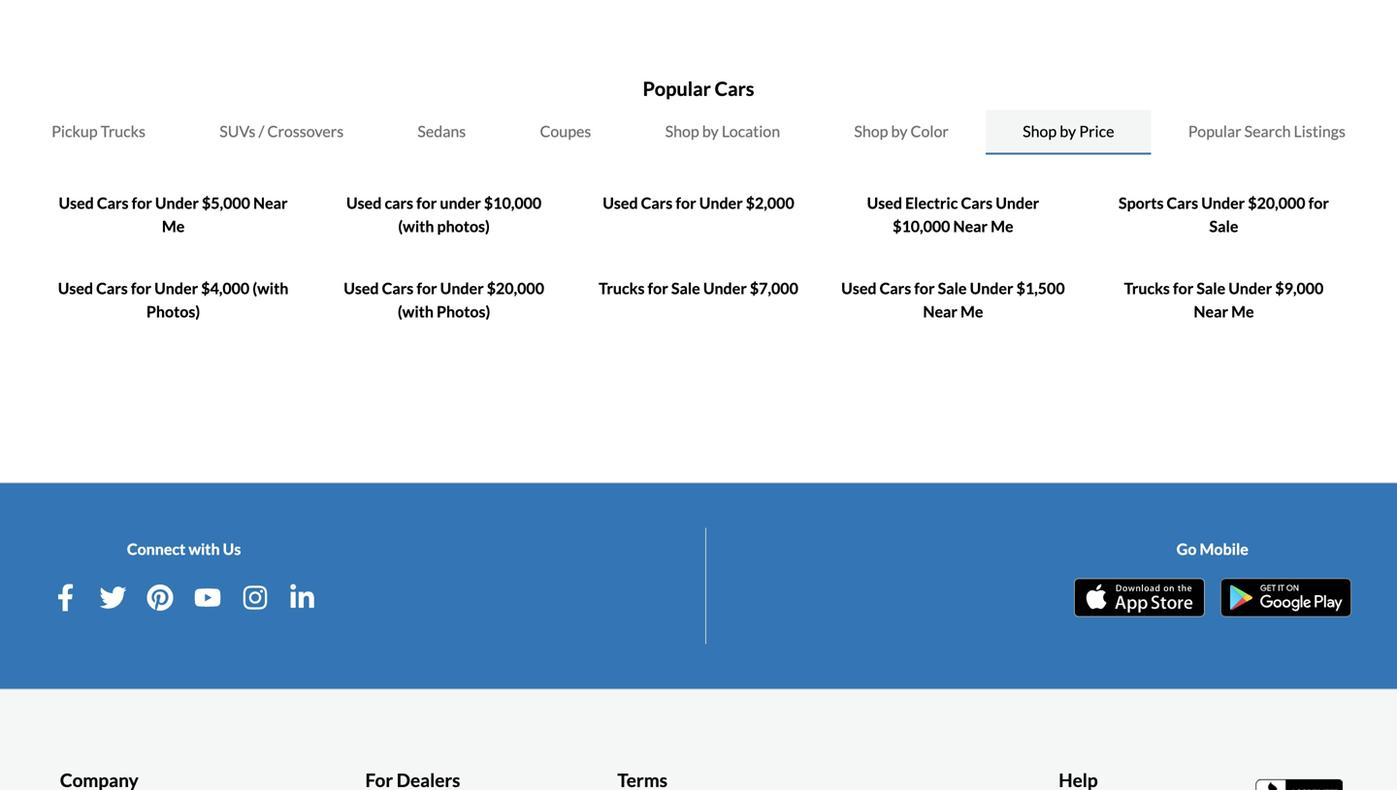 Task type: describe. For each thing, give the bounding box(es) containing it.
popular cars
[[643, 77, 754, 100]]

$20,000 inside used cars for under $20,000 (with photos)
[[487, 279, 544, 298]]

cars for used cars for under $4,000 (with photos)
[[96, 279, 128, 298]]

used cars for under $4,000 (with photos) link
[[58, 279, 289, 321]]

$9,000
[[1275, 279, 1324, 298]]

cars for used cars for sale under $1,500 near me
[[880, 279, 911, 298]]

for for used cars for under $2,000
[[676, 194, 696, 212]]

popular search listings
[[1188, 122, 1346, 141]]

0 horizontal spatial trucks
[[101, 122, 146, 141]]

near for used cars for under $5,000 near me
[[253, 194, 288, 212]]

shop for shop by price
[[1023, 122, 1057, 141]]

trucks for sale under $9,000 near me
[[1124, 279, 1324, 321]]

under for used cars for under $20,000 (with photos)
[[440, 279, 484, 298]]

shop by color
[[854, 122, 949, 141]]

cars for popular cars
[[715, 77, 754, 100]]

me inside used cars for sale under $1,500 near me
[[961, 302, 983, 321]]

for for used cars for under $10,000 (with photos)
[[416, 194, 437, 212]]

under inside sports cars under $20,000 for sale
[[1201, 194, 1245, 212]]

used electric cars under $10,000 near me
[[867, 194, 1039, 236]]

/
[[259, 122, 264, 141]]

(with for $20,000
[[398, 302, 434, 321]]

shop for shop by color
[[854, 122, 888, 141]]

shop by location
[[665, 122, 780, 141]]

for down used cars for under $2,000
[[648, 279, 668, 298]]

$1,500
[[1016, 279, 1065, 298]]

price
[[1079, 122, 1114, 141]]

under for used cars for under $5,000 near me
[[155, 194, 199, 212]]

used for used cars for under $2,000
[[603, 194, 638, 212]]

used cars for under $5,000 near me
[[59, 194, 288, 236]]

linkedin image
[[289, 585, 316, 612]]

used cars for under $4,000 (with photos)
[[58, 279, 289, 321]]

shop by price
[[1023, 122, 1114, 141]]

popular for popular search listings
[[1188, 122, 1241, 141]]

used cars for sale under $1,500 near me link
[[841, 279, 1065, 321]]

pickup trucks
[[52, 122, 146, 141]]

$10,000 for used cars for under $10,000 (with photos)
[[484, 194, 542, 212]]

go
[[1177, 540, 1197, 559]]

trucks for sale under $7,000 link
[[599, 279, 798, 298]]

for inside sports cars under $20,000 for sale
[[1308, 194, 1329, 212]]

for inside 'trucks for sale under $9,000 near me'
[[1173, 279, 1194, 298]]

under for trucks for sale under $9,000 near me
[[1229, 279, 1272, 298]]

used cars for under $2,000
[[603, 194, 794, 212]]

by for color
[[891, 122, 908, 141]]

used cars for under $2,000 link
[[603, 194, 794, 212]]

cars for sports cars under $20,000 for sale
[[1167, 194, 1198, 212]]

coupes
[[540, 122, 591, 141]]

trucks for sale under $9,000 near me link
[[1124, 279, 1324, 321]]

suvs
[[219, 122, 256, 141]]

by for location
[[702, 122, 719, 141]]

used cars for under $10,000 (with photos)
[[346, 194, 542, 236]]

sale inside used cars for sale under $1,500 near me
[[938, 279, 967, 298]]

for for used cars for under $20,000 (with photos)
[[417, 279, 437, 298]]

get it on google play image
[[1220, 579, 1351, 618]]

electric
[[905, 194, 958, 212]]

popular for popular cars
[[643, 77, 711, 100]]

sedans
[[418, 122, 466, 141]]

(with for $4,000
[[253, 279, 289, 298]]

search
[[1244, 122, 1291, 141]]

near for used electric cars under $10,000 near me
[[953, 217, 988, 236]]

for for used cars for sale under $1,500 near me
[[914, 279, 935, 298]]

me for used cars for under $5,000 near me
[[162, 217, 185, 236]]

$2,000
[[746, 194, 794, 212]]

cars for used cars for under $5,000 near me
[[97, 194, 129, 212]]

cars for used cars for under $2,000
[[641, 194, 673, 212]]



Task type: vqa. For each thing, say whether or not it's contained in the screenshot.
price
yes



Task type: locate. For each thing, give the bounding box(es) containing it.
cars inside used cars for under $4,000 (with photos)
[[96, 279, 128, 298]]

under left $5,000 in the left top of the page
[[155, 194, 199, 212]]

1 horizontal spatial $20,000
[[1248, 194, 1306, 212]]

used for used cars for under $10,000 (with photos)
[[346, 194, 382, 212]]

connect with us
[[127, 540, 241, 559]]

download on the app store image
[[1074, 579, 1205, 618]]

photos) for $20,000
[[437, 302, 490, 321]]

me for trucks for sale under $9,000 near me
[[1231, 302, 1254, 321]]

used cars for under $5,000 near me link
[[59, 194, 288, 236]]

go mobile
[[1177, 540, 1249, 559]]

trucks inside 'trucks for sale under $9,000 near me'
[[1124, 279, 1170, 298]]

(with inside used cars for under $4,000 (with photos)
[[253, 279, 289, 298]]

me inside used cars for under $5,000 near me
[[162, 217, 185, 236]]

under
[[440, 194, 481, 212]]

$20,000
[[1248, 194, 1306, 212], [487, 279, 544, 298]]

us
[[223, 540, 241, 559]]

connect
[[127, 540, 186, 559]]

2 vertical spatial (with
[[398, 302, 434, 321]]

popular up shop by location at the top
[[643, 77, 711, 100]]

1 horizontal spatial trucks
[[599, 279, 645, 298]]

by for price
[[1060, 122, 1076, 141]]

1 vertical spatial $20,000
[[487, 279, 544, 298]]

click for the bbb business review of this auto listing service in cambridge ma image
[[1255, 778, 1349, 791]]

suvs / crossovers
[[219, 122, 344, 141]]

used inside used cars for under $5,000 near me
[[59, 194, 94, 212]]

sale
[[1209, 217, 1238, 236], [671, 279, 700, 298], [938, 279, 967, 298], [1197, 279, 1226, 298]]

facebook image
[[52, 585, 79, 612]]

0 vertical spatial $10,000
[[484, 194, 542, 212]]

photos) inside used cars for under $20,000 (with photos)
[[437, 302, 490, 321]]

cars inside used cars for under $20,000 (with photos)
[[382, 279, 414, 298]]

for right cars
[[416, 194, 437, 212]]

3 by from the left
[[1060, 122, 1076, 141]]

2 by from the left
[[891, 122, 908, 141]]

cars down pickup trucks
[[97, 194, 129, 212]]

pinterest image
[[147, 585, 174, 612]]

0 horizontal spatial $10,000
[[484, 194, 542, 212]]

0 vertical spatial $20,000
[[1248, 194, 1306, 212]]

instagram image
[[241, 585, 269, 612]]

used for used cars for under $20,000 (with photos)
[[344, 279, 379, 298]]

under inside 'trucks for sale under $9,000 near me'
[[1229, 279, 1272, 298]]

for down used cars for under $5,000 near me
[[131, 279, 151, 298]]

cars down the electric
[[880, 279, 911, 298]]

2 horizontal spatial trucks
[[1124, 279, 1170, 298]]

1 vertical spatial popular
[[1188, 122, 1241, 141]]

under
[[155, 194, 199, 212], [699, 194, 743, 212], [996, 194, 1039, 212], [1201, 194, 1245, 212], [154, 279, 198, 298], [440, 279, 484, 298], [703, 279, 747, 298], [970, 279, 1013, 298], [1229, 279, 1272, 298]]

under inside used cars for sale under $1,500 near me
[[970, 279, 1013, 298]]

twitter image
[[99, 585, 127, 612]]

under inside used cars for under $20,000 (with photos)
[[440, 279, 484, 298]]

near inside 'trucks for sale under $9,000 near me'
[[1194, 302, 1228, 321]]

0 vertical spatial (with
[[398, 217, 434, 236]]

used inside used cars for under $20,000 (with photos)
[[344, 279, 379, 298]]

sale inside 'trucks for sale under $9,000 near me'
[[1197, 279, 1226, 298]]

shop
[[665, 122, 699, 141], [854, 122, 888, 141], [1023, 122, 1057, 141]]

sale inside sports cars under $20,000 for sale
[[1209, 217, 1238, 236]]

near inside used electric cars under $10,000 near me
[[953, 217, 988, 236]]

location
[[722, 122, 780, 141]]

2 horizontal spatial shop
[[1023, 122, 1057, 141]]

near
[[253, 194, 288, 212], [953, 217, 988, 236], [923, 302, 958, 321], [1194, 302, 1228, 321]]

sale down used electric cars under $10,000 near me link at right
[[938, 279, 967, 298]]

listings
[[1294, 122, 1346, 141]]

1 horizontal spatial shop
[[854, 122, 888, 141]]

for down shop by location at the top
[[676, 194, 696, 212]]

by left color
[[891, 122, 908, 141]]

used inside used cars for under $4,000 (with photos)
[[58, 279, 93, 298]]

by left price
[[1060, 122, 1076, 141]]

popular left search
[[1188, 122, 1241, 141]]

$10,000
[[484, 194, 542, 212], [893, 217, 950, 236]]

by
[[702, 122, 719, 141], [891, 122, 908, 141], [1060, 122, 1076, 141]]

shop for shop by location
[[665, 122, 699, 141]]

cars down used cars for under $5,000 near me link
[[96, 279, 128, 298]]

under right the electric
[[996, 194, 1039, 212]]

me inside used electric cars under $10,000 near me
[[991, 217, 1014, 236]]

1 horizontal spatial $10,000
[[893, 217, 950, 236]]

$5,000
[[202, 194, 250, 212]]

by left location
[[702, 122, 719, 141]]

cars
[[715, 77, 754, 100], [97, 194, 129, 212], [641, 194, 673, 212], [961, 194, 993, 212], [1167, 194, 1198, 212], [96, 279, 128, 298], [382, 279, 414, 298], [880, 279, 911, 298]]

under for trucks for sale under $7,000
[[703, 279, 747, 298]]

2 photos) from the left
[[437, 302, 490, 321]]

0 horizontal spatial popular
[[643, 77, 711, 100]]

sale down the "used cars for under $2,000" 'link'
[[671, 279, 700, 298]]

used for used cars for under $4,000 (with photos)
[[58, 279, 93, 298]]

$4,000
[[201, 279, 250, 298]]

trucks for trucks for sale under $9,000 near me
[[1124, 279, 1170, 298]]

2 shop from the left
[[854, 122, 888, 141]]

$10,000 inside used electric cars under $10,000 near me
[[893, 217, 950, 236]]

$7,000
[[750, 279, 798, 298]]

photos) for $4,000
[[146, 302, 200, 321]]

1 horizontal spatial by
[[891, 122, 908, 141]]

for inside used cars for under $20,000 (with photos)
[[417, 279, 437, 298]]

shop left color
[[854, 122, 888, 141]]

near inside used cars for sale under $1,500 near me
[[923, 302, 958, 321]]

cars inside used cars for sale under $1,500 near me
[[880, 279, 911, 298]]

under left '$2,000'
[[699, 194, 743, 212]]

me inside 'trucks for sale under $9,000 near me'
[[1231, 302, 1254, 321]]

for down photos)
[[417, 279, 437, 298]]

(with inside used cars for under $10,000 (with photos)
[[398, 217, 434, 236]]

$20,000 down photos)
[[487, 279, 544, 298]]

used
[[59, 194, 94, 212], [346, 194, 382, 212], [603, 194, 638, 212], [867, 194, 902, 212], [58, 279, 93, 298], [344, 279, 379, 298], [841, 279, 877, 298]]

under left $1,500
[[970, 279, 1013, 298]]

for inside used cars for under $4,000 (with photos)
[[131, 279, 151, 298]]

under left $7,000
[[703, 279, 747, 298]]

color
[[911, 122, 949, 141]]

cars down cars
[[382, 279, 414, 298]]

sports cars under $20,000 for sale
[[1119, 194, 1329, 236]]

shop left price
[[1023, 122, 1057, 141]]

used for used cars for sale under $1,500 near me
[[841, 279, 877, 298]]

used cars for under $20,000 (with photos)
[[344, 279, 544, 321]]

under inside used electric cars under $10,000 near me
[[996, 194, 1039, 212]]

for for used cars for under $4,000 (with photos)
[[131, 279, 151, 298]]

near for trucks for sale under $9,000 near me
[[1194, 302, 1228, 321]]

cars
[[385, 194, 413, 212]]

used inside used cars for sale under $1,500 near me
[[841, 279, 877, 298]]

trucks for sale under $7,000
[[599, 279, 798, 298]]

sports cars under $20,000 for sale link
[[1119, 194, 1329, 236]]

for inside used cars for sale under $1,500 near me
[[914, 279, 935, 298]]

used cars for sale under $1,500 near me
[[841, 279, 1065, 321]]

for for used cars for under $5,000 near me
[[132, 194, 152, 212]]

1 shop from the left
[[665, 122, 699, 141]]

0 vertical spatial popular
[[643, 77, 711, 100]]

photos)
[[437, 217, 490, 236]]

cars for used cars for under $20,000 (with photos)
[[382, 279, 414, 298]]

crossovers
[[267, 122, 344, 141]]

$10,000 right the under
[[484, 194, 542, 212]]

(with
[[398, 217, 434, 236], [253, 279, 289, 298], [398, 302, 434, 321]]

used for used cars for under $5,000 near me
[[59, 194, 94, 212]]

under left the $9,000 in the right of the page
[[1229, 279, 1272, 298]]

under down photos)
[[440, 279, 484, 298]]

1 vertical spatial (with
[[253, 279, 289, 298]]

cars up trucks for sale under $7,000 in the top of the page
[[641, 194, 673, 212]]

1 vertical spatial $10,000
[[893, 217, 950, 236]]

with
[[189, 540, 220, 559]]

0 horizontal spatial photos)
[[146, 302, 200, 321]]

$10,000 inside used cars for under $10,000 (with photos)
[[484, 194, 542, 212]]

for down listings
[[1308, 194, 1329, 212]]

$10,000 for used electric cars under $10,000 near me
[[893, 217, 950, 236]]

youtube image
[[194, 585, 221, 612]]

2 horizontal spatial by
[[1060, 122, 1076, 141]]

cars up shop by location at the top
[[715, 77, 754, 100]]

for down pickup trucks
[[132, 194, 152, 212]]

sports
[[1119, 194, 1164, 212]]

sale down the sports cars under $20,000 for sale link
[[1197, 279, 1226, 298]]

me for used electric cars under $10,000 near me
[[991, 217, 1014, 236]]

0 horizontal spatial shop
[[665, 122, 699, 141]]

cars inside sports cars under $20,000 for sale
[[1167, 194, 1198, 212]]

$20,000 down search
[[1248, 194, 1306, 212]]

me
[[162, 217, 185, 236], [991, 217, 1014, 236], [961, 302, 983, 321], [1231, 302, 1254, 321]]

near inside used cars for under $5,000 near me
[[253, 194, 288, 212]]

0 horizontal spatial by
[[702, 122, 719, 141]]

under inside used cars for under $5,000 near me
[[155, 194, 199, 212]]

for inside used cars for under $10,000 (with photos)
[[416, 194, 437, 212]]

1 horizontal spatial photos)
[[437, 302, 490, 321]]

cars inside used cars for under $5,000 near me
[[97, 194, 129, 212]]

0 horizontal spatial $20,000
[[487, 279, 544, 298]]

under right "sports"
[[1201, 194, 1245, 212]]

$20,000 inside sports cars under $20,000 for sale
[[1248, 194, 1306, 212]]

under left $4,000 at the left of the page
[[154, 279, 198, 298]]

trucks
[[101, 122, 146, 141], [599, 279, 645, 298], [1124, 279, 1170, 298]]

for inside used cars for under $5,000 near me
[[132, 194, 152, 212]]

used cars for under $10,000 (with photos) link
[[346, 194, 542, 236]]

used for used electric cars under $10,000 near me
[[867, 194, 902, 212]]

used inside used cars for under $10,000 (with photos)
[[346, 194, 382, 212]]

mobile
[[1200, 540, 1249, 559]]

under inside used cars for under $4,000 (with photos)
[[154, 279, 198, 298]]

cars right "sports"
[[1167, 194, 1198, 212]]

photos) inside used cars for under $4,000 (with photos)
[[146, 302, 200, 321]]

used inside used electric cars under $10,000 near me
[[867, 194, 902, 212]]

for
[[132, 194, 152, 212], [416, 194, 437, 212], [676, 194, 696, 212], [1308, 194, 1329, 212], [131, 279, 151, 298], [417, 279, 437, 298], [648, 279, 668, 298], [914, 279, 935, 298], [1173, 279, 1194, 298]]

for down the sports cars under $20,000 for sale link
[[1173, 279, 1194, 298]]

(with for $10,000
[[398, 217, 434, 236]]

3 shop from the left
[[1023, 122, 1057, 141]]

cars inside used electric cars under $10,000 near me
[[961, 194, 993, 212]]

photos)
[[146, 302, 200, 321], [437, 302, 490, 321]]

under for used electric cars under $10,000 near me
[[996, 194, 1039, 212]]

sale up 'trucks for sale under $9,000 near me'
[[1209, 217, 1238, 236]]

used cars for under $20,000 (with photos) link
[[344, 279, 544, 321]]

1 photos) from the left
[[146, 302, 200, 321]]

1 horizontal spatial popular
[[1188, 122, 1241, 141]]

$10,000 down the electric
[[893, 217, 950, 236]]

under for used cars for under $4,000 (with photos)
[[154, 279, 198, 298]]

used electric cars under $10,000 near me link
[[867, 194, 1039, 236]]

(with inside used cars for under $20,000 (with photos)
[[398, 302, 434, 321]]

popular
[[643, 77, 711, 100], [1188, 122, 1241, 141]]

1 by from the left
[[702, 122, 719, 141]]

under for used cars for under $2,000
[[699, 194, 743, 212]]

pickup
[[52, 122, 98, 141]]

cars right the electric
[[961, 194, 993, 212]]

trucks for trucks for sale under $7,000
[[599, 279, 645, 298]]

shop down popular cars
[[665, 122, 699, 141]]

for down used electric cars under $10,000 near me link at right
[[914, 279, 935, 298]]



